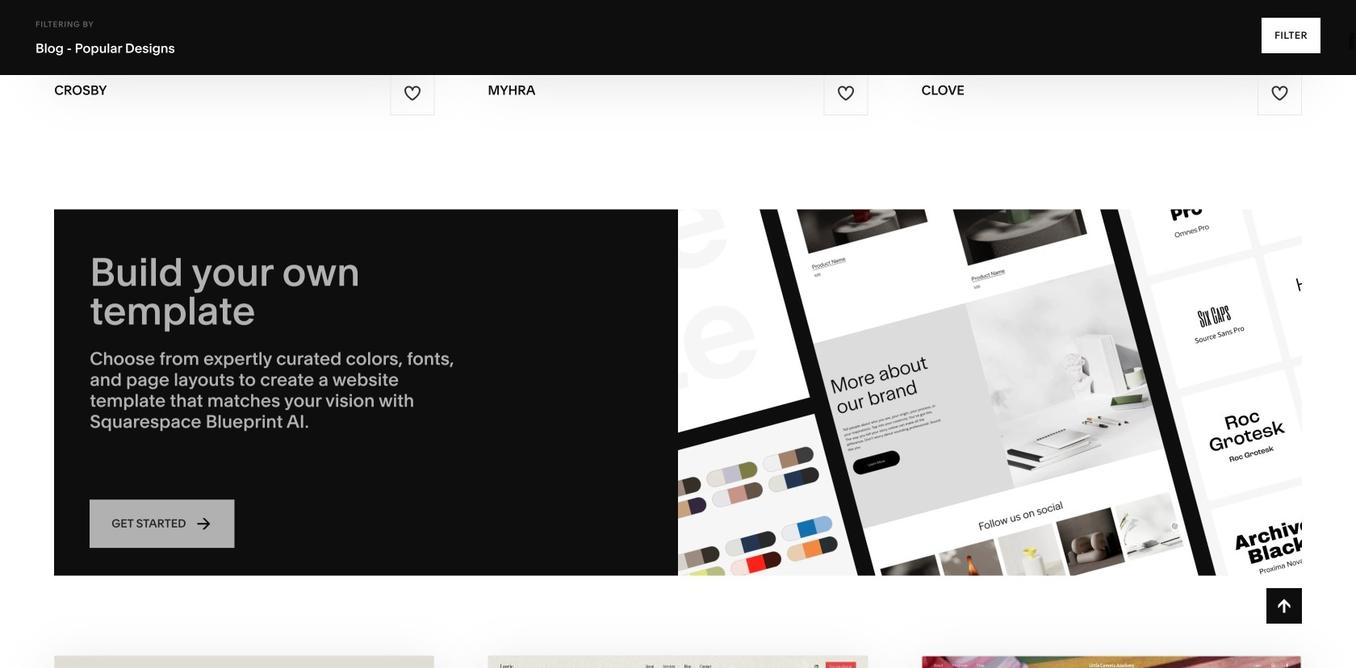 Task type: describe. For each thing, give the bounding box(es) containing it.
add clove to your favorites list image
[[1272, 84, 1289, 102]]

back to top image
[[1276, 598, 1294, 615]]

preview of building your own template image
[[678, 210, 1303, 576]]



Task type: locate. For each thing, give the bounding box(es) containing it.
crosby image
[[55, 0, 434, 65]]

add myhra to your favorites list image
[[838, 84, 855, 102]]

clove image
[[923, 0, 1302, 65]]

add crosby to your favorites list image
[[404, 84, 422, 102]]



Task type: vqa. For each thing, say whether or not it's contained in the screenshot.
Preview of building your own template image
yes



